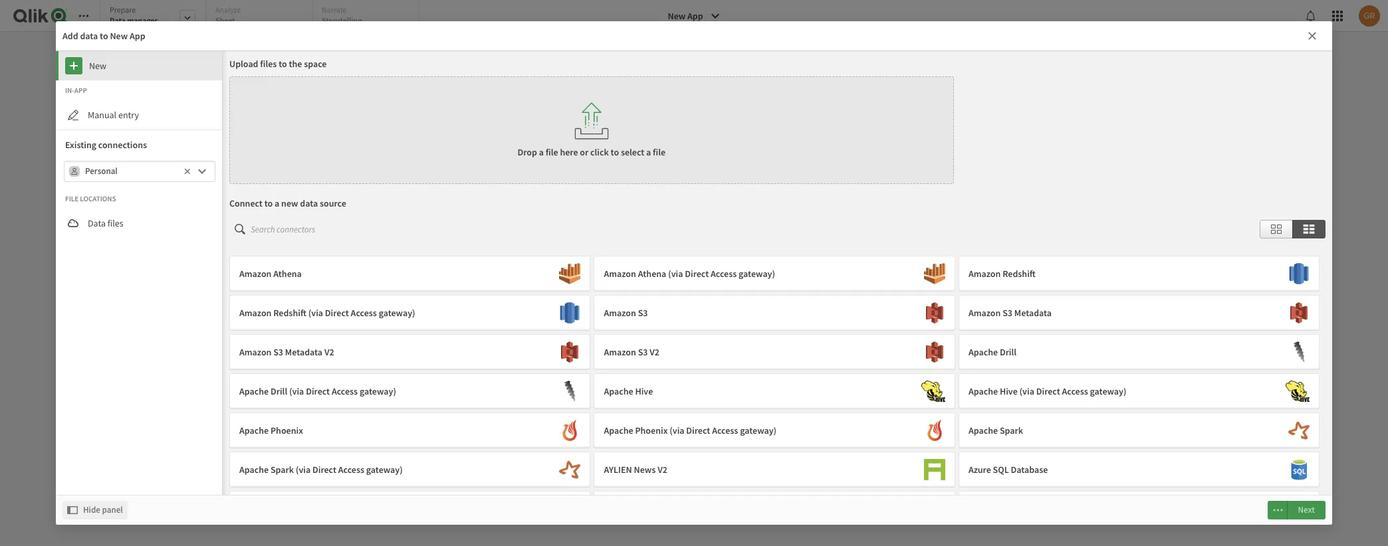 Task type: locate. For each thing, give the bounding box(es) containing it.
phoenix up news
[[635, 425, 668, 437]]

0 horizontal spatial click
[[591, 146, 609, 158]]

spark
[[1000, 425, 1024, 437], [271, 464, 294, 476]]

azure sql database
[[969, 464, 1048, 476]]

0 vertical spatial app
[[688, 10, 703, 22]]

click
[[591, 146, 609, 158], [812, 309, 829, 321]]

and right the files
[[807, 293, 827, 309]]

available
[[553, 309, 588, 321]]

or right drop
[[801, 309, 810, 321]]

spark up azure sql database
[[1000, 425, 1024, 437]]

a left the new
[[275, 198, 279, 210]]

aylien news v2
[[604, 464, 668, 476]]

redshift up amazon s3 metadata v2
[[273, 307, 307, 319]]

edit image
[[65, 107, 81, 123]]

phoenix down apache drill (via direct access gateway)
[[271, 425, 303, 437]]

hive
[[635, 386, 653, 398], [1000, 386, 1018, 398]]

gateway) for amazon redshift (via direct access gateway)
[[379, 307, 415, 319]]

you
[[600, 309, 615, 321]]

spark for apache spark (via direct access gateway)
[[271, 464, 294, 476]]

apache
[[969, 347, 998, 358], [239, 386, 269, 398], [604, 386, 634, 398], [969, 386, 998, 398], [239, 425, 269, 437], [604, 425, 634, 437], [969, 425, 998, 437], [239, 464, 269, 476]]

access for amazon redshift (via direct access gateway)
[[351, 307, 377, 319]]

prepare data manager
[[110, 5, 158, 25]]

new
[[668, 10, 686, 22], [110, 30, 128, 42], [89, 60, 106, 72]]

(via for redshift
[[308, 307, 323, 319]]

access inside "data catalog access data that's available to you"
[[483, 309, 508, 321]]

data down prepare
[[110, 15, 126, 25]]

data for data catalog access data that's available to you
[[517, 293, 541, 309]]

file right select
[[653, 146, 666, 158]]

1 horizontal spatial app
[[688, 10, 703, 22]]

data files
[[88, 217, 123, 229]]

files and other sources drag and drop files or click to browse files and connections
[[726, 293, 954, 321]]

v2
[[324, 347, 334, 358], [650, 347, 660, 358], [658, 464, 668, 476]]

drop a file here or click to select a file
[[518, 146, 666, 158]]

or
[[580, 146, 589, 158], [801, 309, 810, 321]]

0 vertical spatial spark
[[1000, 425, 1024, 437]]

0 horizontal spatial hive
[[635, 386, 653, 398]]

0 vertical spatial metadata
[[1015, 307, 1052, 319]]

(via for spark
[[296, 464, 311, 476]]

files
[[260, 58, 277, 70], [108, 217, 123, 229], [784, 309, 800, 321], [871, 309, 887, 321]]

1 horizontal spatial file
[[653, 146, 666, 158]]

0 horizontal spatial new
[[89, 60, 106, 72]]

amazon for amazon redshift (via direct access gateway)
[[239, 307, 272, 319]]

1 horizontal spatial phoenix
[[635, 425, 668, 437]]

1 vertical spatial new
[[110, 30, 128, 42]]

0 vertical spatial or
[[580, 146, 589, 158]]

connect
[[229, 198, 263, 210]]

None text field
[[85, 161, 181, 182]]

access for apache hive (via direct access gateway)
[[1062, 386, 1089, 398]]

s3 for amazon s3
[[638, 307, 648, 319]]

(via for drill
[[289, 386, 304, 398]]

athena up amazon s3
[[638, 268, 667, 280]]

file
[[546, 146, 558, 158], [653, 146, 666, 158]]

data right data files image
[[88, 217, 106, 229]]

amazon
[[239, 268, 272, 280], [604, 268, 636, 280], [969, 268, 1001, 280], [239, 307, 272, 319], [604, 307, 636, 319], [969, 307, 1001, 319], [239, 347, 272, 358], [604, 347, 636, 358]]

1 vertical spatial click
[[812, 309, 829, 321]]

2 athena from the left
[[638, 268, 667, 280]]

data right the new
[[300, 198, 318, 210]]

1 vertical spatial spark
[[271, 464, 294, 476]]

in-
[[65, 86, 74, 95]]

file left the here
[[546, 146, 558, 158]]

1 vertical spatial drill
[[271, 386, 287, 398]]

access for apache phoenix (via direct access gateway)
[[712, 425, 738, 437]]

large tiles image
[[1272, 221, 1282, 237]]

to left you
[[590, 309, 598, 321]]

data right "adding"
[[701, 158, 731, 179]]

s3 for amazon s3 metadata v2
[[273, 347, 283, 358]]

1 vertical spatial connections
[[906, 309, 954, 321]]

connections down the "entry"
[[98, 139, 147, 151]]

drill down amazon s3 metadata on the right bottom
[[1000, 347, 1017, 358]]

apache for apache drill
[[969, 347, 998, 358]]

files
[[781, 293, 805, 309]]

and left "perform"
[[657, 376, 672, 388]]

files right drop
[[784, 309, 800, 321]]

click left other
[[812, 309, 829, 321]]

upload
[[229, 58, 258, 70]]

apache for apache spark
[[969, 425, 998, 437]]

click right the here
[[591, 146, 609, 158]]

1 horizontal spatial connections
[[906, 309, 954, 321]]

2 horizontal spatial a
[[647, 146, 651, 158]]

2 phoenix from the left
[[635, 425, 668, 437]]

get started adding data to your app.
[[575, 158, 814, 179]]

direct for drill
[[306, 386, 330, 398]]

amazon for amazon s3
[[604, 307, 636, 319]]

0 vertical spatial new
[[668, 10, 686, 22]]

0 horizontal spatial athena
[[273, 268, 302, 280]]

1 phoenix from the left
[[271, 425, 303, 437]]

1 horizontal spatial or
[[801, 309, 810, 321]]

direct for phoenix
[[687, 425, 711, 437]]

athena
[[273, 268, 302, 280], [638, 268, 667, 280]]

0 horizontal spatial metadata
[[285, 347, 323, 358]]

data for data files
[[88, 217, 106, 229]]

1 horizontal spatial spark
[[1000, 425, 1024, 437]]

source
[[320, 198, 346, 210]]

0 horizontal spatial spark
[[271, 464, 294, 476]]

apache for apache hive
[[604, 386, 634, 398]]

hive down amazon s3 v2 at the left of page
[[635, 386, 653, 398]]

0 horizontal spatial or
[[580, 146, 589, 158]]

s3 right you
[[638, 307, 648, 319]]

gateway)
[[739, 268, 776, 280], [379, 307, 415, 319], [360, 386, 396, 398], [1090, 386, 1127, 398], [740, 425, 777, 437], [366, 464, 403, 476]]

new
[[281, 198, 298, 210]]

data inside "data catalog access data that's available to you"
[[517, 293, 541, 309]]

0 horizontal spatial app
[[130, 30, 145, 42]]

1 vertical spatial or
[[801, 309, 810, 321]]

1 athena from the left
[[273, 268, 302, 280]]

0 horizontal spatial drill
[[271, 386, 287, 398]]

0 vertical spatial redshift
[[1003, 268, 1036, 280]]

the
[[289, 58, 302, 70]]

(via
[[668, 268, 683, 280], [308, 307, 323, 319], [289, 386, 304, 398], [1020, 386, 1035, 398], [670, 425, 685, 437], [296, 464, 311, 476]]

next
[[1299, 505, 1316, 516]]

hive up apache spark in the bottom right of the page
[[1000, 386, 1018, 398]]

data left that's
[[510, 309, 528, 321]]

drop
[[518, 146, 537, 158]]

athena up 'amazon redshift (via direct access gateway)'
[[273, 268, 302, 280]]

1 horizontal spatial metadata
[[1015, 307, 1052, 319]]

1 vertical spatial metadata
[[285, 347, 323, 358]]

a
[[539, 146, 544, 158], [647, 146, 651, 158], [275, 198, 279, 210]]

0 horizontal spatial connections
[[98, 139, 147, 151]]

spark for apache spark
[[1000, 425, 1024, 437]]

1 vertical spatial app
[[130, 30, 145, 42]]

1 hive from the left
[[635, 386, 653, 398]]

amazon for amazon s3 metadata v2
[[239, 347, 272, 358]]

1 horizontal spatial athena
[[638, 268, 667, 280]]

amazon for amazon athena (via direct access gateway)
[[604, 268, 636, 280]]

drill
[[1000, 347, 1017, 358], [271, 386, 287, 398]]

apache drill
[[969, 347, 1017, 358]]

new inside button
[[668, 10, 686, 22]]

spark down apache phoenix
[[271, 464, 294, 476]]

to right add
[[100, 30, 108, 42]]

redshift for amazon redshift (via direct access gateway)
[[273, 307, 307, 319]]

data left load
[[662, 360, 686, 376]]

perform
[[674, 376, 705, 388]]

data load editor
[[662, 360, 744, 376]]

direct for athena
[[685, 268, 709, 280]]

1 horizontal spatial click
[[812, 309, 829, 321]]

metadata
[[1015, 307, 1052, 319], [285, 347, 323, 358]]

get started adding data to your app. application
[[0, 0, 1389, 547]]

new for new app
[[668, 10, 686, 22]]

cancel image
[[1308, 28, 1318, 44]]

s3 up apache drill (via direct access gateway)
[[273, 347, 283, 358]]

1 horizontal spatial a
[[539, 146, 544, 158]]

0 vertical spatial drill
[[1000, 347, 1017, 358]]

(via for hive
[[1020, 386, 1035, 398]]

1 horizontal spatial redshift
[[1003, 268, 1036, 280]]

data left catalog at the left bottom
[[517, 293, 541, 309]]

adding
[[651, 158, 698, 179]]

1 horizontal spatial drill
[[1000, 347, 1017, 358]]

or right the here
[[580, 146, 589, 158]]

locations
[[80, 194, 116, 204]]

panel
[[102, 505, 123, 516]]

0 vertical spatial click
[[591, 146, 609, 158]]

0 horizontal spatial redshift
[[273, 307, 307, 319]]

transformations.
[[707, 376, 772, 388]]

amazon for amazon s3 metadata
[[969, 307, 1001, 319]]

2 horizontal spatial new
[[668, 10, 686, 22]]

data files image
[[65, 215, 81, 231]]

0 horizontal spatial phoenix
[[271, 425, 303, 437]]

a right select
[[647, 146, 651, 158]]

access
[[711, 268, 737, 280], [351, 307, 377, 319], [483, 309, 508, 321], [332, 386, 358, 398], [1062, 386, 1089, 398], [712, 425, 738, 437], [338, 464, 364, 476]]

direct for spark
[[313, 464, 337, 476]]

connections
[[98, 139, 147, 151], [906, 309, 954, 321]]

2 hive from the left
[[1000, 386, 1018, 398]]

add
[[63, 30, 78, 42]]

direct
[[685, 268, 709, 280], [325, 307, 349, 319], [306, 386, 330, 398], [1037, 386, 1061, 398], [687, 425, 711, 437], [313, 464, 337, 476]]

a right drop
[[539, 146, 544, 158]]

to
[[100, 30, 108, 42], [279, 58, 287, 70], [611, 146, 619, 158], [734, 158, 748, 179], [265, 198, 273, 210], [590, 309, 598, 321], [831, 309, 839, 321]]

s3 up apache hive
[[638, 347, 648, 358]]

gateway) for apache hive (via direct access gateway)
[[1090, 386, 1127, 398]]

1 vertical spatial redshift
[[273, 307, 307, 319]]

s3 down amazon redshift
[[1003, 307, 1013, 319]]

v2 up apache hive
[[650, 347, 660, 358]]

files down locations on the top left
[[108, 217, 123, 229]]

gateway) for apache drill (via direct access gateway)
[[360, 386, 396, 398]]

metadata down amazon redshift
[[1015, 307, 1052, 319]]

phoenix
[[271, 425, 303, 437], [635, 425, 668, 437]]

metadata up apache drill (via direct access gateway)
[[285, 347, 323, 358]]

browse
[[841, 309, 870, 321]]

to left browse
[[831, 309, 839, 321]]

drill up apache phoenix
[[271, 386, 287, 398]]

s3 for amazon s3 metadata
[[1003, 307, 1013, 319]]

data right add
[[80, 30, 98, 42]]

connections right "sources"
[[906, 309, 954, 321]]

phoenix for apache phoenix
[[271, 425, 303, 437]]

access for amazon athena (via direct access gateway)
[[711, 268, 737, 280]]

to left select
[[611, 146, 619, 158]]

that's
[[529, 309, 551, 321]]

2 vertical spatial new
[[89, 60, 106, 72]]

redshift up amazon s3 metadata on the right bottom
[[1003, 268, 1036, 280]]

apache spark (via direct access gateway)
[[239, 464, 403, 476]]

apache for apache phoenix
[[239, 425, 269, 437]]

1 horizontal spatial hive
[[1000, 386, 1018, 398]]

0 horizontal spatial file
[[546, 146, 558, 158]]

v2 right news
[[658, 464, 668, 476]]

apache hive
[[604, 386, 653, 398]]

s3
[[638, 307, 648, 319], [1003, 307, 1013, 319], [273, 347, 283, 358], [638, 347, 648, 358]]

more image
[[1273, 502, 1284, 518]]

app
[[688, 10, 703, 22], [130, 30, 145, 42]]

apache hive (via direct access gateway)
[[969, 386, 1127, 398]]

apache for apache hive (via direct access gateway)
[[969, 386, 998, 398]]

redshift
[[1003, 268, 1036, 280], [273, 307, 307, 319]]

drop
[[763, 309, 782, 321]]

0 horizontal spatial a
[[275, 198, 279, 210]]

apache phoenix
[[239, 425, 303, 437]]

drill for apache drill (via direct access gateway)
[[271, 386, 287, 398]]

connect to a new data source
[[229, 198, 346, 210]]

amazon s3
[[604, 307, 648, 319]]



Task type: vqa. For each thing, say whether or not it's contained in the screenshot.
Amazon S3 Metadata on the bottom of the page
yes



Task type: describe. For each thing, give the bounding box(es) containing it.
amazon athena (via direct access gateway)
[[604, 268, 776, 280]]

and right drag on the right
[[746, 309, 761, 321]]

hide
[[83, 505, 100, 516]]

direct for redshift
[[325, 307, 349, 319]]

amazon s3 metadata v2
[[239, 347, 334, 358]]

metadata for amazon s3 metadata
[[1015, 307, 1052, 319]]

1 horizontal spatial new
[[110, 30, 128, 42]]

manual entry
[[88, 109, 139, 121]]

athena for amazon athena
[[273, 268, 302, 280]]

apache drill (via direct access gateway)
[[239, 386, 396, 398]]

sources
[[860, 293, 899, 309]]

access for apache spark (via direct access gateway)
[[338, 464, 364, 476]]

in-app
[[65, 86, 87, 95]]

amazon redshift
[[969, 268, 1036, 280]]

amazon for amazon athena
[[239, 268, 272, 280]]

select
[[621, 146, 645, 158]]

data catalog access data that's available to you
[[483, 293, 615, 321]]

amazon for amazon redshift
[[969, 268, 1001, 280]]

redshift for amazon redshift
[[1003, 268, 1036, 280]]

gateway) for apache phoenix (via direct access gateway)
[[740, 425, 777, 437]]

entry
[[118, 109, 139, 121]]

access for apache drill (via direct access gateway)
[[332, 386, 358, 398]]

(via for athena
[[668, 268, 683, 280]]

here
[[560, 146, 578, 158]]

app inside button
[[688, 10, 703, 22]]

data inside "data catalog access data that's available to you"
[[510, 309, 528, 321]]

file
[[65, 194, 79, 204]]

get
[[575, 158, 598, 179]]

hive for apache hive
[[635, 386, 653, 398]]

athena for amazon athena (via direct access gateway)
[[638, 268, 667, 280]]

data for data load editor
[[662, 360, 686, 376]]

direct for hive
[[1037, 386, 1061, 398]]

phoenix for apache phoenix (via direct access gateway)
[[635, 425, 668, 437]]

hive for apache hive (via direct access gateway)
[[1000, 386, 1018, 398]]

to inside "data catalog access data that's available to you"
[[590, 309, 598, 321]]

to left your in the right of the page
[[734, 158, 748, 179]]

files right browse
[[871, 309, 887, 321]]

data right load
[[638, 376, 655, 388]]

click inside the "files and other sources drag and drop files or click to browse files and connections"
[[812, 309, 829, 321]]

gateway) for apache spark (via direct access gateway)
[[366, 464, 403, 476]]

load
[[688, 360, 711, 376]]

apache for apache drill (via direct access gateway)
[[239, 386, 269, 398]]

amazon for amazon s3 v2
[[604, 347, 636, 358]]

app.
[[784, 158, 814, 179]]

v2 for aylien news v2
[[658, 464, 668, 476]]

new for new
[[89, 60, 106, 72]]

drag
[[726, 309, 745, 321]]

news
[[634, 464, 656, 476]]

1 file from the left
[[546, 146, 558, 158]]

existing
[[65, 139, 96, 151]]

(via for phoenix
[[670, 425, 685, 437]]

to inside the "files and other sources drag and drop files or click to browse files and connections"
[[831, 309, 839, 321]]

existing connections
[[65, 139, 147, 151]]

to left the new
[[265, 198, 273, 210]]

2 file from the left
[[653, 146, 666, 158]]

connections inside the "files and other sources drag and drop files or click to browse files and connections"
[[906, 309, 954, 321]]

load
[[617, 376, 636, 388]]

hide panel
[[83, 505, 123, 516]]

other
[[829, 293, 857, 309]]

manager
[[127, 15, 158, 25]]

drill for apache drill
[[1000, 347, 1017, 358]]

your
[[751, 158, 781, 179]]

data inside prepare data manager
[[110, 15, 126, 25]]

next button
[[1288, 501, 1326, 520]]

aylien
[[604, 464, 632, 476]]

apache phoenix (via direct access gateway)
[[604, 425, 777, 437]]

v2 for amazon s3 v2
[[650, 347, 660, 358]]

app
[[74, 86, 87, 95]]

v2 down 'amazon redshift (via direct access gateway)'
[[324, 347, 334, 358]]

prepare
[[110, 5, 136, 15]]

new app
[[668, 10, 703, 22]]

new image
[[65, 57, 82, 74]]

amazon s3 metadata
[[969, 307, 1052, 319]]

azure
[[969, 464, 991, 476]]

and right browse
[[889, 309, 904, 321]]

file locations
[[65, 194, 116, 204]]

small tiles image
[[1304, 223, 1315, 235]]

manual
[[88, 109, 116, 121]]

database
[[1011, 464, 1048, 476]]

files right upload
[[260, 58, 277, 70]]

apache for apache spark (via direct access gateway)
[[239, 464, 269, 476]]

catalog
[[543, 293, 581, 309]]

apache spark
[[969, 425, 1024, 437]]

add data to new app
[[63, 30, 145, 42]]

amazon redshift (via direct access gateway)
[[239, 307, 415, 319]]

Search connectors text field
[[251, 217, 624, 242]]

to left the
[[279, 58, 287, 70]]

0 vertical spatial connections
[[98, 139, 147, 151]]

apache for apache phoenix (via direct access gateway)
[[604, 425, 634, 437]]

space
[[304, 58, 327, 70]]

new app button
[[660, 5, 729, 27]]

started
[[601, 158, 648, 179]]

toggle left image
[[67, 503, 78, 519]]

s3 for amazon s3 v2
[[638, 347, 648, 358]]

metadata for amazon s3 metadata v2
[[285, 347, 323, 358]]

load data and perform transformations.
[[617, 376, 772, 388]]

or inside the "files and other sources drag and drop files or click to browse files and connections"
[[801, 309, 810, 321]]

upload files to the space
[[229, 58, 327, 70]]

hide panel button
[[63, 501, 128, 520]]

amazon athena
[[239, 268, 302, 280]]

editor
[[713, 360, 744, 376]]

sql
[[993, 464, 1009, 476]]

amazon s3 v2
[[604, 347, 660, 358]]

gateway) for amazon athena (via direct access gateway)
[[739, 268, 776, 280]]



